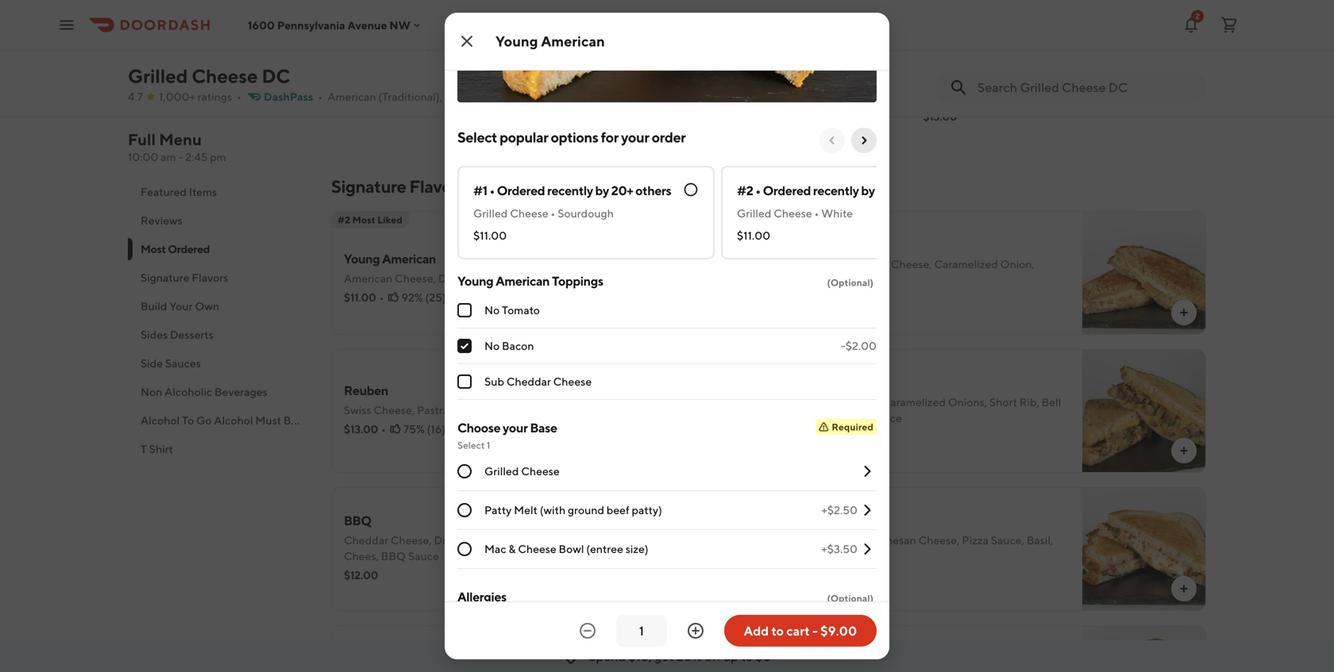 Task type: locate. For each thing, give the bounding box(es) containing it.
1 vertical spatial cheddar
[[344, 534, 389, 547]]

flavors up own
[[192, 271, 228, 284]]

bacon inside young american american cheese, diced tomato, bacon
[[514, 272, 546, 285]]

decrease quantity by 1 image
[[578, 622, 597, 641]]

signature flavors up liked
[[331, 176, 465, 197]]

and up onion
[[818, 258, 837, 271]]

select inside choose your base select 1
[[458, 440, 485, 451]]

2 horizontal spatial and
[[845, 534, 865, 547]]

grilled for grilled cheese • white
[[737, 207, 772, 220]]

(traditional),
[[379, 90, 443, 103]]

pizza up mozzarella
[[788, 514, 818, 529]]

grilled inside choose your base group
[[485, 465, 519, 478]]

ordered up grilled cheese • sourdough
[[497, 183, 545, 198]]

pizza
[[788, 514, 818, 529], [962, 534, 989, 547]]

(optional) inside young american toppings group
[[827, 277, 874, 288]]

add item to cart image for reuben
[[882, 18, 895, 31]]

and left the size)
[[605, 534, 624, 547]]

bacon inside young american toppings group
[[502, 340, 534, 353]]

shirt
[[149, 443, 173, 456]]

20%
[[677, 650, 703, 665]]

- down onion
[[841, 340, 846, 353]]

recently up white
[[814, 183, 859, 198]]

1 add item to cart image from the left
[[882, 18, 895, 31]]

$11.00
[[474, 229, 507, 242], [737, 229, 771, 242], [344, 291, 376, 304], [788, 569, 820, 582]]

92% (25)
[[402, 291, 446, 304]]

bacon down tomato
[[502, 340, 534, 353]]

most left liked
[[353, 215, 376, 226]]

0 vertical spatial 75%
[[687, 94, 708, 107]]

0 vertical spatial parmesan
[[839, 258, 889, 271]]

signature flavors up your
[[141, 271, 228, 284]]

cheese up base
[[554, 375, 592, 389]]

sub
[[485, 375, 505, 389]]

0 horizontal spatial peppers,
[[788, 412, 833, 425]]

spend $15, get 20% off up to $5
[[589, 650, 771, 665]]

bbq image
[[639, 488, 763, 612]]

no
[[485, 304, 500, 317], [485, 340, 500, 353]]

dialog containing young american
[[445, 0, 979, 673]]

american cheese, caramelized onions, short rib, bell peppers, gcdc sauce $13.00
[[924, 75, 1197, 123], [788, 396, 1062, 444]]

2 horizontal spatial -
[[841, 340, 846, 353]]

None radio
[[458, 504, 472, 518]]

toppings
[[552, 274, 604, 289]]

root
[[365, 75, 390, 88], [425, 75, 450, 88]]

signature
[[331, 176, 406, 197], [141, 271, 190, 284]]

1 horizontal spatial young
[[458, 274, 494, 289]]

melt
[[514, 504, 538, 517], [820, 514, 847, 529]]

melt for pizza
[[820, 514, 847, 529]]

1 horizontal spatial by
[[862, 183, 875, 198]]

$11.00 inside 'pizza melt mozzarella and parmesan cheese, pizza sauce, basil, dried oregano $11.00'
[[788, 569, 820, 582]]

young up caffeine-
[[496, 33, 538, 50]]

2 vertical spatial -
[[813, 624, 818, 639]]

2 alcohol from the left
[[214, 414, 253, 427]]

0 horizontal spatial gcdc
[[835, 412, 869, 425]]

root left brand
[[365, 75, 390, 88]]

sauekraut,
[[750, 75, 804, 88], [466, 404, 521, 417]]

0 horizontal spatial cheddar
[[344, 534, 389, 547]]

featured items button
[[128, 178, 312, 207]]

0 vertical spatial young
[[496, 33, 538, 50]]

diced left jalapeno,
[[434, 534, 464, 547]]

2 select from the top
[[458, 440, 485, 451]]

none radio inside choose your base group
[[458, 504, 472, 518]]

parmesan up aoili
[[839, 258, 889, 271]]

1 others from the left
[[636, 183, 672, 198]]

others for #2 • ordered recently by 20+ others
[[902, 183, 938, 198]]

2 vertical spatial caramelized
[[883, 396, 946, 409]]

grilled cheese • white
[[737, 207, 853, 220]]

side sauces button
[[128, 350, 312, 378]]

1 vertical spatial peppers,
[[788, 412, 833, 425]]

3 add item to cart image from the top
[[1178, 583, 1191, 596]]

dialog
[[445, 0, 979, 673]]

swiss
[[627, 75, 655, 88], [788, 258, 816, 271], [344, 404, 372, 417]]

• down #1 • ordered recently by 20+ others on the top of the page
[[551, 207, 556, 220]]

0 horizontal spatial by
[[596, 183, 609, 198]]

0 vertical spatial (16)
[[711, 94, 729, 107]]

2 vertical spatial sauce
[[408, 550, 439, 563]]

american
[[541, 33, 605, 50], [924, 75, 972, 88], [328, 90, 376, 103], [382, 251, 436, 267], [344, 272, 393, 285], [496, 274, 550, 289], [788, 396, 837, 409]]

be
[[284, 414, 297, 427]]

Item Search search field
[[978, 79, 1194, 96]]

2 recently from the left
[[814, 183, 859, 198]]

none checkbox inside young american toppings group
[[458, 339, 472, 354]]

alcohol to go alcohol must be purchased w a prepared food item
[[141, 414, 481, 427]]

0 horizontal spatial signature
[[141, 271, 190, 284]]

young for young american american cheese, diced tomato, bacon
[[344, 251, 380, 267]]

to left cart
[[772, 624, 784, 639]]

liked
[[378, 215, 403, 226]]

pizza melt mozzarella and parmesan cheese, pizza sauce, basil, dried oregano $11.00
[[788, 514, 1054, 582]]

bacon jalapeno popper image
[[1083, 626, 1207, 673]]

1 horizontal spatial your
[[621, 129, 650, 146]]

dashpass •
[[264, 90, 323, 103]]

2 horizontal spatial ordered
[[763, 183, 811, 198]]

choose
[[458, 421, 501, 436]]

alcoholic
[[165, 386, 212, 399]]

1 horizontal spatial melt
[[820, 514, 847, 529]]

cheddar
[[507, 375, 551, 389], [344, 534, 389, 547]]

swiss and parmesan cheese, caramelized onion, french onion aoili
[[788, 258, 1035, 287]]

(optional) up $9.00 at right
[[827, 594, 874, 605]]

0 vertical spatial pastrami,
[[701, 75, 748, 88]]

0 horizontal spatial your
[[503, 421, 528, 436]]

pizza left sauce,
[[962, 534, 989, 547]]

0 vertical spatial mustard
[[806, 75, 849, 88]]

1 vertical spatial american cheese, caramelized onions, short rib, bell peppers, gcdc sauce $13.00
[[788, 396, 1062, 444]]

swiss up french
[[788, 258, 816, 271]]

0 vertical spatial diced
[[438, 272, 468, 285]]

1 by from the left
[[596, 183, 609, 198]]

young inside group
[[458, 274, 494, 289]]

#2 left liked
[[338, 215, 351, 226]]

ordered down reviews at the left top
[[168, 243, 210, 256]]

size)
[[626, 543, 649, 556]]

0 horizontal spatial signature flavors
[[141, 271, 228, 284]]

0 vertical spatial add item to cart image
[[1178, 307, 1191, 319]]

sides desserts
[[141, 329, 214, 342]]

maine root brand root beer. caffeine-free $3.75
[[331, 75, 552, 107]]

most down reviews at the left top
[[141, 243, 166, 256]]

0 horizontal spatial short
[[990, 396, 1018, 409]]

up
[[724, 650, 739, 665]]

1 horizontal spatial sauce
[[872, 412, 902, 425]]

french
[[788, 274, 824, 287]]

diced inside young american american cheese, diced tomato, bacon
[[438, 272, 468, 285]]

root up "american (traditional), sandwiches • 0.2 mi"
[[425, 75, 450, 88]]

cheddar inside bbq cheddar cheese, diced jalapeno, pulled pork, mac and chees, bbq sauce $12.00
[[344, 534, 389, 547]]

mustard up base
[[523, 404, 565, 417]]

to right the up in the right of the page
[[741, 650, 753, 665]]

parmesan inside swiss and parmesan cheese, caramelized onion, french onion aoili
[[839, 258, 889, 271]]

1 horizontal spatial pizza
[[962, 534, 989, 547]]

no for no bacon
[[485, 340, 500, 353]]

young for young american toppings
[[458, 274, 494, 289]]

melt for patty
[[514, 504, 538, 517]]

melt inside 'pizza melt mozzarella and parmesan cheese, pizza sauce, basil, dried oregano $11.00'
[[820, 514, 847, 529]]

signature up '#2 most liked'
[[331, 176, 406, 197]]

0 horizontal spatial onions,
[[949, 396, 988, 409]]

0 items, open order cart image
[[1220, 15, 1239, 35]]

0 horizontal spatial 20+
[[612, 183, 634, 198]]

0 vertical spatial reuben
[[627, 54, 672, 70]]

chees,
[[344, 550, 379, 563]]

92%
[[402, 291, 423, 304]]

jalapeno
[[826, 652, 877, 667]]

by down next icon on the top
[[862, 183, 875, 198]]

mac left &
[[485, 543, 507, 556]]

0 vertical spatial -
[[178, 151, 183, 164]]

1 horizontal spatial short
[[1125, 75, 1153, 88]]

reuben swiss cheese, pastrami, sauekraut, mustard
[[627, 54, 849, 88], [344, 383, 565, 417]]

$13.00
[[627, 94, 662, 107], [924, 110, 958, 123], [344, 423, 378, 436], [788, 431, 822, 444]]

young american
[[496, 33, 605, 50]]

sourdough
[[558, 207, 614, 220]]

1 (optional) from the top
[[827, 277, 874, 288]]

0 horizontal spatial most
[[141, 243, 166, 256]]

alcohol
[[141, 414, 180, 427], [214, 414, 253, 427]]

add to cart - $9.00 button
[[725, 616, 877, 648]]

melt inside choose your base group
[[514, 504, 538, 517]]

alcohol right go
[[214, 414, 253, 427]]

1 horizontal spatial signature flavors
[[331, 176, 465, 197]]

swiss up order at the top of page
[[627, 75, 655, 88]]

1 horizontal spatial signature
[[331, 176, 406, 197]]

allergies
[[458, 590, 507, 605]]

1 vertical spatial swiss
[[788, 258, 816, 271]]

1 horizontal spatial to
[[772, 624, 784, 639]]

ordered for #2
[[763, 183, 811, 198]]

- right cart
[[813, 624, 818, 639]]

1 root from the left
[[365, 75, 390, 88]]

previous image
[[826, 134, 839, 147]]

1 horizontal spatial add item to cart image
[[1178, 18, 1191, 31]]

1 horizontal spatial bbq
[[381, 550, 406, 563]]

reuben image
[[639, 350, 763, 474]]

sauce
[[1007, 91, 1038, 104], [872, 412, 902, 425], [408, 550, 439, 563]]

cheese for grilled cheese • sourdough
[[510, 207, 549, 220]]

1 horizontal spatial peppers,
[[924, 91, 968, 104]]

no up sub
[[485, 340, 500, 353]]

pm
[[210, 151, 226, 164]]

0 vertical spatial no
[[485, 304, 500, 317]]

0 vertical spatial your
[[621, 129, 650, 146]]

grilled for grilled cheese dc
[[128, 65, 188, 87]]

cheese left white
[[774, 207, 813, 220]]

20+ for #1 • ordered recently by 20+ others
[[612, 183, 634, 198]]

ordered up 'grilled cheese • white'
[[763, 183, 811, 198]]

recently up sourdough
[[547, 183, 593, 198]]

bacon jalapeno popper
[[788, 652, 920, 667]]

cheese down #1 • ordered recently by 20+ others on the top of the page
[[510, 207, 549, 220]]

-$2.00
[[841, 340, 877, 353]]

2 no from the top
[[485, 340, 500, 353]]

None checkbox
[[458, 339, 472, 354]]

- right am
[[178, 151, 183, 164]]

1 horizontal spatial alcohol
[[214, 414, 253, 427]]

onion
[[826, 274, 858, 287]]

young inside young american american cheese, diced tomato, bacon
[[344, 251, 380, 267]]

2 vertical spatial add item to cart image
[[1178, 583, 1191, 596]]

cheddar for bbq
[[344, 534, 389, 547]]

2 add item to cart image from the top
[[1178, 445, 1191, 458]]

flavors inside button
[[192, 271, 228, 284]]

parmesan right "+$3.50"
[[867, 534, 917, 547]]

#2 up 'grilled cheese • white'
[[737, 183, 754, 198]]

0 horizontal spatial young
[[344, 251, 380, 267]]

cheddar up chees,
[[344, 534, 389, 547]]

cheese up the ratings
[[192, 65, 258, 87]]

2 20+ from the left
[[878, 183, 900, 198]]

$11.00 down dried
[[788, 569, 820, 582]]

no right no tomato option
[[485, 304, 500, 317]]

alcohol left to on the left bottom of the page
[[141, 414, 180, 427]]

flavors
[[409, 176, 465, 197], [192, 271, 228, 284]]

0 horizontal spatial add item to cart image
[[882, 18, 895, 31]]

popular
[[500, 129, 549, 146]]

diced
[[438, 272, 468, 285], [434, 534, 464, 547]]

0 vertical spatial caramelized
[[1018, 75, 1082, 88]]

young american image
[[639, 211, 763, 335]]

your right the for
[[621, 129, 650, 146]]

rib,
[[1155, 75, 1175, 88], [1020, 396, 1040, 409]]

• left 92%
[[379, 291, 384, 304]]

1 vertical spatial 75% (16)
[[404, 423, 446, 436]]

cheddar right sub
[[507, 375, 551, 389]]

1 vertical spatial onions,
[[949, 396, 988, 409]]

0 vertical spatial most
[[353, 215, 376, 226]]

$15,
[[629, 650, 652, 665]]

select left 1
[[458, 440, 485, 451]]

signature inside signature flavors button
[[141, 271, 190, 284]]

20+ for #2 • ordered recently by 20+ others
[[878, 183, 900, 198]]

reuben up w
[[344, 383, 388, 398]]

grilled for grilled cheese • sourdough
[[474, 207, 508, 220]]

1 horizontal spatial #2
[[737, 183, 754, 198]]

1 horizontal spatial others
[[902, 183, 938, 198]]

1 vertical spatial bacon
[[502, 340, 534, 353]]

add item to cart image
[[1178, 307, 1191, 319], [1178, 445, 1191, 458], [1178, 583, 1191, 596]]

1 vertical spatial your
[[503, 421, 528, 436]]

2 vertical spatial swiss
[[344, 404, 372, 417]]

0 horizontal spatial alcohol
[[141, 414, 180, 427]]

0 horizontal spatial recently
[[547, 183, 593, 198]]

2 add item to cart image from the left
[[1178, 18, 1191, 31]]

sandwiches
[[445, 90, 505, 103]]

signature flavors inside button
[[141, 271, 228, 284]]

0 vertical spatial $13.00 •
[[627, 94, 669, 107]]

1 vertical spatial (optional)
[[827, 594, 874, 605]]

1 vertical spatial select
[[458, 440, 485, 451]]

0 horizontal spatial bell
[[1042, 396, 1062, 409]]

$11.00 •
[[344, 291, 384, 304]]

1 vertical spatial reuben swiss cheese, pastrami, sauekraut, mustard
[[344, 383, 565, 417]]

1 horizontal spatial recently
[[814, 183, 859, 198]]

popper
[[879, 652, 920, 667]]

1 20+ from the left
[[612, 183, 634, 198]]

bacon down add to cart - $9.00 button on the bottom right of page
[[788, 652, 824, 667]]

0 horizontal spatial rib,
[[1020, 396, 1040, 409]]

gcdc
[[970, 91, 1005, 104], [835, 412, 869, 425]]

young up $11.00 •
[[344, 251, 380, 267]]

bbq right chees,
[[381, 550, 406, 563]]

0 horizontal spatial 75%
[[404, 423, 425, 436]]

cheese inside young american toppings group
[[554, 375, 592, 389]]

bell
[[1178, 75, 1197, 88], [1042, 396, 1062, 409]]

increase quantity by 1 image
[[686, 622, 706, 641]]

1 horizontal spatial reuben
[[627, 54, 672, 70]]

1 horizontal spatial mustard
[[806, 75, 849, 88]]

white
[[822, 207, 853, 220]]

Current quantity is 1 number field
[[626, 623, 658, 640]]

1 vertical spatial flavors
[[192, 271, 228, 284]]

1 no from the top
[[485, 304, 500, 317]]

and up the oregano
[[845, 534, 865, 547]]

mac right pork, at the left of page
[[581, 534, 603, 547]]

1 vertical spatial gcdc
[[835, 412, 869, 425]]

select down sandwiches
[[458, 129, 497, 146]]

2:45
[[185, 151, 208, 164]]

1 vertical spatial #2
[[338, 215, 351, 226]]

swiss left prepared
[[344, 404, 372, 417]]

your left base
[[503, 421, 528, 436]]

1600 pennsylvania avenue nw
[[248, 18, 411, 32]]

melt up mozzarella
[[820, 514, 847, 529]]

+$3.50
[[822, 543, 858, 556]]

0 horizontal spatial and
[[605, 534, 624, 547]]

and inside swiss and parmesan cheese, caramelized onion, french onion aoili
[[818, 258, 837, 271]]

(optional) right french
[[827, 277, 874, 288]]

cheese up (with
[[521, 465, 560, 478]]

cheese, inside 'pizza melt mozzarella and parmesan cheese, pizza sauce, basil, dried oregano $11.00'
[[919, 534, 960, 547]]

mac inside choose your base group
[[485, 543, 507, 556]]

bacon up tomato
[[514, 272, 546, 285]]

next image
[[858, 134, 871, 147]]

sauce inside bbq cheddar cheese, diced jalapeno, pulled pork, mac and chees, bbq sauce $12.00
[[408, 550, 439, 563]]

cheddar inside young american toppings group
[[507, 375, 551, 389]]

melt left (with
[[514, 504, 538, 517]]

pastrami,
[[701, 75, 748, 88], [417, 404, 464, 417]]

2 by from the left
[[862, 183, 875, 198]]

patty melt (with ground beef patty)
[[485, 504, 663, 517]]

american inside young american toppings group
[[496, 274, 550, 289]]

$11.00 left 92%
[[344, 291, 376, 304]]

1 vertical spatial parmesan
[[867, 534, 917, 547]]

reuben up order at the top of page
[[627, 54, 672, 70]]

0 vertical spatial signature
[[331, 176, 406, 197]]

2 horizontal spatial sauce
[[1007, 91, 1038, 104]]

side sauces
[[141, 357, 201, 370]]

flavors left #1
[[409, 176, 465, 197]]

1 horizontal spatial 75%
[[687, 94, 708, 107]]

to
[[182, 414, 194, 427]]

most
[[353, 215, 376, 226], [141, 243, 166, 256]]

1 vertical spatial $13.00 •
[[344, 423, 386, 436]]

cheese right &
[[518, 543, 557, 556]]

young up no tomato option
[[458, 274, 494, 289]]

0 horizontal spatial bbq
[[344, 514, 372, 529]]

mustard up previous icon
[[806, 75, 849, 88]]

• left $3.75
[[318, 90, 323, 103]]

non alcoholic beverages
[[141, 386, 268, 399]]

#2 inside dialog
[[737, 183, 754, 198]]

signature down most ordered
[[141, 271, 190, 284]]

pulled
[[517, 534, 550, 547]]

diced up "(25)"
[[438, 272, 468, 285]]

#2 for #2 most liked
[[338, 215, 351, 226]]

reviews
[[141, 214, 183, 227]]

bowl
[[559, 543, 584, 556]]

add item to cart image
[[882, 18, 895, 31], [1178, 18, 1191, 31]]

parmesan inside 'pizza melt mozzarella and parmesan cheese, pizza sauce, basil, dried oregano $11.00'
[[867, 534, 917, 547]]

others for #1 • ordered recently by 20+ others
[[636, 183, 672, 198]]

2 others from the left
[[902, 183, 938, 198]]

0 vertical spatial to
[[772, 624, 784, 639]]

$2.00
[[846, 340, 877, 353]]

None radio
[[458, 543, 472, 557]]

1 recently from the left
[[547, 183, 593, 198]]

bbq up chees,
[[344, 514, 372, 529]]

recently
[[547, 183, 593, 198], [814, 183, 859, 198]]

2 (optional) from the top
[[827, 594, 874, 605]]

1 select from the top
[[458, 129, 497, 146]]

1 horizontal spatial ordered
[[497, 183, 545, 198]]

by up sourdough
[[596, 183, 609, 198]]

1 horizontal spatial bell
[[1178, 75, 1197, 88]]



Task type: describe. For each thing, give the bounding box(es) containing it.
avenue
[[348, 18, 387, 32]]

jalapeno,
[[467, 534, 515, 547]]

$11.00 down 'grilled cheese • white'
[[737, 229, 771, 242]]

(optional) for allergies
[[827, 594, 874, 605]]

0 horizontal spatial ordered
[[168, 243, 210, 256]]

cheese, inside young american american cheese, diced tomato, bacon
[[395, 272, 436, 285]]

1,000+
[[159, 90, 195, 103]]

young for young american
[[496, 33, 538, 50]]

0 vertical spatial swiss
[[627, 75, 655, 88]]

0 horizontal spatial sauekraut,
[[466, 404, 521, 417]]

0 vertical spatial short
[[1125, 75, 1153, 88]]

nw
[[390, 18, 411, 32]]

cart
[[787, 624, 810, 639]]

Grilled Cheese radio
[[458, 465, 472, 479]]

tomato,
[[471, 272, 511, 285]]

1 horizontal spatial 75% (16)
[[687, 94, 729, 107]]

recently for #2
[[814, 183, 859, 198]]

menu
[[159, 130, 202, 149]]

no for no tomato
[[485, 304, 500, 317]]

by for #2 • ordered recently by 20+ others
[[862, 183, 875, 198]]

0 vertical spatial onions,
[[1084, 75, 1123, 88]]

grilled cheese • sourdough
[[474, 207, 614, 220]]

swiss inside swiss and parmesan cheese, caramelized onion, french onion aoili
[[788, 258, 816, 271]]

recently for #1
[[547, 183, 593, 198]]

dc
[[262, 65, 290, 87]]

1
[[487, 440, 491, 451]]

full menu 10:00 am - 2:45 pm
[[128, 130, 226, 164]]

• right #1
[[490, 183, 495, 198]]

add item to cart image for melt
[[1178, 583, 1191, 596]]

• left white
[[815, 207, 819, 220]]

your inside choose your base select 1
[[503, 421, 528, 436]]

non alcoholic beverages button
[[128, 378, 312, 407]]

choose your base select 1
[[458, 421, 557, 451]]

0 horizontal spatial pastrami,
[[417, 404, 464, 417]]

french onion image
[[1083, 211, 1207, 335]]

items
[[189, 186, 217, 199]]

$9.00
[[821, 624, 858, 639]]

onion,
[[1001, 258, 1035, 271]]

aoili
[[860, 274, 883, 287]]

buffalo blue image
[[639, 626, 763, 673]]

- inside button
[[813, 624, 818, 639]]

cheese, inside bbq cheddar cheese, diced jalapeno, pulled pork, mac and chees, bbq sauce $12.00
[[391, 534, 432, 547]]

sub cheddar cheese
[[485, 375, 592, 389]]

2
[[1196, 12, 1200, 21]]

1 horizontal spatial most
[[353, 215, 376, 226]]

0 vertical spatial reuben swiss cheese, pastrami, sauekraut, mustard
[[627, 54, 849, 88]]

sides
[[141, 329, 168, 342]]

4.7
[[128, 90, 143, 103]]

mozzarella
[[788, 534, 843, 547]]

2 vertical spatial bacon
[[788, 652, 824, 667]]

bbq cheddar cheese, diced jalapeno, pulled pork, mac and chees, bbq sauce $12.00
[[344, 514, 624, 582]]

maine
[[331, 75, 363, 88]]

1 vertical spatial to
[[741, 650, 753, 665]]

and inside 'pizza melt mozzarella and parmesan cheese, pizza sauce, basil, dried oregano $11.00'
[[845, 534, 865, 547]]

$5
[[756, 650, 771, 665]]

sauces
[[165, 357, 201, 370]]

1 vertical spatial sauce
[[872, 412, 902, 425]]

0 vertical spatial bell
[[1178, 75, 1197, 88]]

0 vertical spatial pizza
[[788, 514, 818, 529]]

#1
[[474, 183, 488, 198]]

purchased
[[300, 414, 354, 427]]

for
[[601, 129, 619, 146]]

base
[[530, 421, 557, 436]]

notification bell image
[[1182, 15, 1201, 35]]

dried
[[788, 550, 816, 563]]

options
[[551, 129, 599, 146]]

• up 'grilled cheese • white'
[[756, 183, 761, 198]]

0 horizontal spatial reuben swiss cheese, pastrami, sauekraut, mustard
[[344, 383, 565, 417]]

1 horizontal spatial (16)
[[711, 94, 729, 107]]

• right the ratings
[[237, 90, 242, 103]]

&
[[509, 543, 516, 556]]

1,000+ ratings •
[[159, 90, 242, 103]]

1 vertical spatial rib,
[[1020, 396, 1040, 409]]

mac inside bbq cheddar cheese, diced jalapeno, pulled pork, mac and chees, bbq sauce $12.00
[[581, 534, 603, 547]]

1 vertical spatial mustard
[[523, 404, 565, 417]]

and inside bbq cheddar cheese, diced jalapeno, pulled pork, mac and chees, bbq sauce $12.00
[[605, 534, 624, 547]]

cheese for grilled cheese • white
[[774, 207, 813, 220]]

own
[[195, 300, 219, 313]]

young american toppings group
[[458, 273, 877, 400]]

0 vertical spatial peppers,
[[924, 91, 968, 104]]

by for #1 • ordered recently by 20+ others
[[596, 183, 609, 198]]

1 vertical spatial pizza
[[962, 534, 989, 547]]

signature flavors button
[[128, 264, 312, 292]]

• left the 0.2
[[511, 90, 516, 103]]

cheese for grilled cheese
[[521, 465, 560, 478]]

pennsylvania
[[277, 18, 345, 32]]

desserts
[[170, 329, 214, 342]]

- inside young american toppings group
[[841, 340, 846, 353]]

beverages
[[215, 386, 268, 399]]

select popular options for your order
[[458, 129, 686, 146]]

#2 most liked
[[338, 215, 403, 226]]

full
[[128, 130, 156, 149]]

beef
[[607, 504, 630, 517]]

reviews button
[[128, 207, 312, 235]]

0 vertical spatial rib,
[[1155, 75, 1175, 88]]

grilled for grilled cheese
[[485, 465, 519, 478]]

featured items
[[141, 186, 217, 199]]

add item to cart image for american cheese, caramelized onions, short rib, bell peppers, gcdc sauce
[[1178, 18, 1191, 31]]

1 horizontal spatial pastrami,
[[701, 75, 748, 88]]

build your own
[[141, 300, 219, 313]]

add to cart - $9.00
[[744, 624, 858, 639]]

food
[[430, 414, 456, 427]]

pizza melt image
[[1083, 488, 1207, 612]]

your
[[169, 300, 193, 313]]

w
[[356, 414, 368, 427]]

1600 pennsylvania avenue nw button
[[248, 18, 423, 32]]

0 vertical spatial flavors
[[409, 176, 465, 197]]

Sub Cheddar Cheese checkbox
[[458, 375, 472, 389]]

ordered for #1
[[497, 183, 545, 198]]

0 horizontal spatial swiss
[[344, 404, 372, 417]]

0.2
[[522, 90, 539, 103]]

caffeine-
[[480, 75, 529, 88]]

patty
[[485, 504, 512, 517]]

cheesesteak image
[[1083, 350, 1207, 474]]

#2 for #2 • ordered recently by 20+ others
[[737, 183, 754, 198]]

$12.00
[[344, 569, 378, 582]]

diced inside bbq cheddar cheese, diced jalapeno, pulled pork, mac and chees, bbq sauce $12.00
[[434, 534, 464, 547]]

$3.75
[[331, 94, 358, 107]]

#1 • ordered recently by 20+ others
[[474, 183, 672, 198]]

0 vertical spatial signature flavors
[[331, 176, 465, 197]]

to inside add to cart - $9.00 button
[[772, 624, 784, 639]]

beer.
[[452, 75, 478, 88]]

close young american image
[[458, 32, 477, 51]]

prepared
[[380, 414, 427, 427]]

most ordered
[[141, 243, 210, 256]]

off
[[705, 650, 721, 665]]

caramelized inside swiss and parmesan cheese, caramelized onion, french onion aoili
[[935, 258, 999, 271]]

$11.00 up tomato,
[[474, 229, 507, 242]]

No Tomato checkbox
[[458, 304, 472, 318]]

mac & cheese bowl (entree size)
[[485, 543, 649, 556]]

1 horizontal spatial $13.00 •
[[627, 94, 669, 107]]

0 vertical spatial american cheese, caramelized onions, short rib, bell peppers, gcdc sauce $13.00
[[924, 75, 1197, 123]]

- inside full menu 10:00 am - 2:45 pm
[[178, 151, 183, 164]]

(optional) for young american toppings
[[827, 277, 874, 288]]

item
[[458, 414, 481, 427]]

choose your base group
[[458, 420, 877, 570]]

1 add item to cart image from the top
[[1178, 307, 1191, 319]]

1 vertical spatial (16)
[[427, 423, 446, 436]]

add item to cart image for cheese,
[[1178, 445, 1191, 458]]

2 root from the left
[[425, 75, 450, 88]]

0 horizontal spatial $13.00 •
[[344, 423, 386, 436]]

0 vertical spatial sauce
[[1007, 91, 1038, 104]]

build
[[141, 300, 167, 313]]

cheese, inside swiss and parmesan cheese, caramelized onion, french onion aoili
[[891, 258, 933, 271]]

1 vertical spatial most
[[141, 243, 166, 256]]

go
[[196, 414, 212, 427]]

0 vertical spatial bbq
[[344, 514, 372, 529]]

• up order at the top of page
[[665, 94, 669, 107]]

mi
[[541, 90, 554, 103]]

1 alcohol from the left
[[141, 414, 180, 427]]

(with
[[540, 504, 566, 517]]

cheddar for sub
[[507, 375, 551, 389]]

0 vertical spatial sauekraut,
[[750, 75, 804, 88]]

(25)
[[425, 291, 446, 304]]

1 vertical spatial bbq
[[381, 550, 406, 563]]

a
[[370, 414, 378, 427]]

1 vertical spatial reuben
[[344, 383, 388, 398]]

+$2.50
[[822, 504, 858, 517]]

alcohol to go alcohol must be purchased w a prepared food item button
[[128, 407, 481, 435]]

ratings
[[198, 90, 232, 103]]

young american american cheese, diced tomato, bacon
[[344, 251, 546, 285]]

cheese for grilled cheese dc
[[192, 65, 258, 87]]

no bacon
[[485, 340, 534, 353]]

1 horizontal spatial gcdc
[[970, 91, 1005, 104]]

spend
[[589, 650, 626, 665]]

open menu image
[[57, 15, 76, 35]]

• right a
[[381, 423, 386, 436]]

1 vertical spatial short
[[990, 396, 1018, 409]]



Task type: vqa. For each thing, say whether or not it's contained in the screenshot.
the Close Young American image
yes



